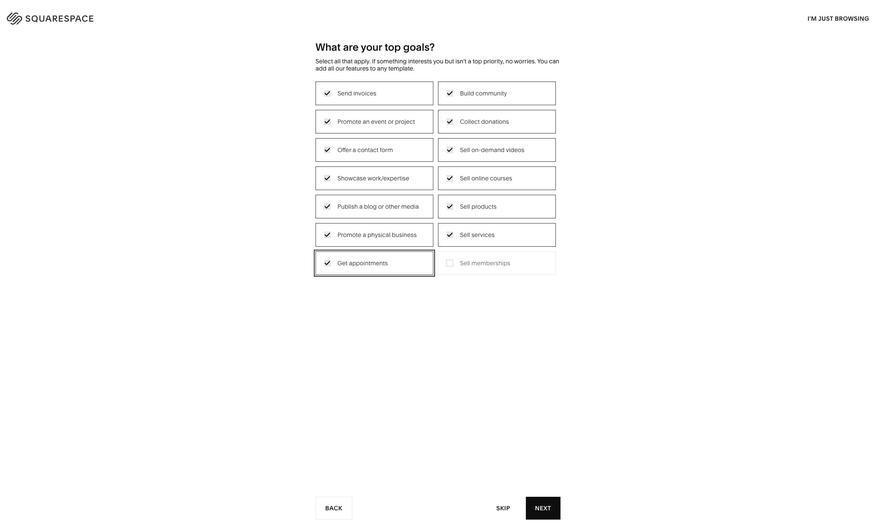 Task type: describe. For each thing, give the bounding box(es) containing it.
build
[[460, 89, 474, 97]]

a for offer a contact form
[[353, 146, 356, 154]]

media & podcasts link
[[341, 143, 399, 150]]

& for non-
[[286, 155, 289, 163]]

0 vertical spatial top
[[385, 41, 401, 53]]

all left "that"
[[334, 57, 341, 65]]

travel link
[[341, 117, 366, 125]]

weddings
[[341, 168, 369, 176]]

showcase
[[338, 174, 366, 182]]

donations
[[481, 118, 509, 125]]

get
[[338, 259, 348, 267]]

i'm just browsing link
[[808, 7, 870, 30]]

events link
[[341, 155, 368, 163]]

collect
[[460, 118, 480, 125]]

online
[[472, 174, 489, 182]]

non-
[[291, 155, 305, 163]]

features
[[346, 65, 369, 72]]

real estate & properties link
[[341, 181, 416, 188]]

appointments
[[349, 259, 388, 267]]

podcasts
[[365, 143, 391, 150]]

travel
[[341, 117, 357, 125]]

1 horizontal spatial top
[[473, 57, 482, 65]]

events
[[341, 155, 359, 163]]

isn't
[[456, 57, 467, 65]]

or for event
[[388, 118, 394, 125]]

nature & animals link
[[430, 130, 486, 138]]

community & non-profits
[[252, 155, 322, 163]]

skip
[[496, 504, 510, 512]]

restaurants
[[341, 130, 374, 138]]

all left our
[[328, 65, 334, 72]]

other
[[385, 203, 400, 210]]

a inside what are your top goals? select all that apply. if something interests you but isn't a top priority, no worries. you can add all our features to any template.
[[468, 57, 471, 65]]

but
[[445, 57, 454, 65]]

sell online courses
[[460, 174, 512, 182]]

media
[[341, 143, 358, 150]]

apply.
[[354, 57, 371, 65]]

publish a blog or other media
[[338, 203, 419, 210]]

i'm
[[808, 15, 817, 22]]

nature & animals
[[430, 130, 478, 138]]

if
[[372, 57, 375, 65]]

skip button
[[487, 497, 520, 520]]

any
[[377, 65, 387, 72]]

restaurants link
[[341, 130, 382, 138]]

select
[[316, 57, 333, 65]]

fitness
[[430, 143, 450, 150]]

decor
[[454, 117, 471, 125]]

courses
[[490, 174, 512, 182]]

blog
[[364, 203, 377, 210]]

business
[[392, 231, 417, 239]]

sell for sell memberships
[[460, 259, 470, 267]]

interests
[[408, 57, 432, 65]]

home
[[430, 117, 447, 125]]

form
[[380, 146, 393, 154]]

community & non-profits link
[[252, 155, 331, 163]]

fitness link
[[430, 143, 458, 150]]

you
[[537, 57, 548, 65]]

invoices
[[353, 89, 377, 97]]

promote an event or project
[[338, 118, 415, 125]]

goals?
[[403, 41, 435, 53]]

that
[[342, 57, 353, 65]]

collect donations
[[460, 118, 509, 125]]

what are your top goals? select all that apply. if something interests you but isn't a top priority, no worries. you can add all our features to any template.
[[316, 41, 559, 72]]

squarespace logo image
[[17, 10, 111, 24]]

next button
[[526, 497, 561, 520]]

i'm just browsing
[[808, 15, 870, 22]]

profits
[[305, 155, 322, 163]]

memberships
[[472, 259, 510, 267]]



Task type: vqa. For each thing, say whether or not it's contained in the screenshot.
EDUCATION
no



Task type: locate. For each thing, give the bounding box(es) containing it.
& right estate
[[373, 181, 377, 188]]

what
[[316, 41, 341, 53]]

sell for sell online courses
[[460, 174, 470, 182]]

1 vertical spatial or
[[378, 203, 384, 210]]

offer a contact form
[[338, 146, 393, 154]]

project
[[395, 118, 415, 125]]

media & podcasts
[[341, 143, 391, 150]]

priority,
[[484, 57, 504, 65]]

& for animals
[[450, 130, 454, 138]]

& right nature
[[450, 130, 454, 138]]

an
[[363, 118, 370, 125]]

& for podcasts
[[360, 143, 364, 150]]

send invoices
[[338, 89, 377, 97]]

& left non-
[[286, 155, 289, 163]]

top right isn't
[[473, 57, 482, 65]]

home & decor
[[430, 117, 471, 125]]

0 vertical spatial or
[[388, 118, 394, 125]]

a left blog
[[359, 203, 363, 210]]

squarespace logo link
[[17, 10, 185, 24]]

animals
[[455, 130, 478, 138]]

promote for promote an event or project
[[338, 118, 361, 125]]

next
[[535, 504, 551, 512]]

sell memberships
[[460, 259, 510, 267]]

you
[[433, 57, 444, 65]]

properties
[[378, 181, 407, 188]]

build community
[[460, 89, 507, 97]]

1 horizontal spatial or
[[388, 118, 394, 125]]

real estate & properties
[[341, 181, 407, 188]]

promote up restaurants
[[338, 118, 361, 125]]

0 horizontal spatial top
[[385, 41, 401, 53]]

are
[[343, 41, 359, 53]]

sell on-demand videos
[[460, 146, 525, 154]]

on-
[[472, 146, 481, 154]]

sell services
[[460, 231, 495, 239]]

offer
[[338, 146, 351, 154]]

physical
[[368, 231, 391, 239]]

promote for promote a physical business
[[338, 231, 361, 239]]

or right blog
[[378, 203, 384, 210]]

0 horizontal spatial or
[[378, 203, 384, 210]]

sell left memberships
[[460, 259, 470, 267]]

sell left products on the top
[[460, 203, 470, 210]]

a left physical
[[363, 231, 366, 239]]

nature
[[430, 130, 449, 138]]

or for blog
[[378, 203, 384, 210]]

estate
[[355, 181, 372, 188]]

sell for sell products
[[460, 203, 470, 210]]

community
[[476, 89, 507, 97]]

promote down publish
[[338, 231, 361, 239]]

home & decor link
[[430, 117, 479, 125]]

1 sell from the top
[[460, 146, 470, 154]]

a for promote a physical business
[[363, 231, 366, 239]]

sell products
[[460, 203, 497, 210]]

3 sell from the top
[[460, 203, 470, 210]]

promote a physical business
[[338, 231, 417, 239]]

or right event on the top left of page
[[388, 118, 394, 125]]

send
[[338, 89, 352, 97]]

community
[[252, 155, 284, 163]]

services
[[472, 231, 495, 239]]

worries.
[[514, 57, 536, 65]]

top up something
[[385, 41, 401, 53]]

bloom image
[[324, 289, 552, 531]]

your
[[361, 41, 382, 53]]

can
[[549, 57, 559, 65]]

&
[[449, 117, 452, 125], [450, 130, 454, 138], [360, 143, 364, 150], [286, 155, 289, 163], [373, 181, 377, 188]]

back button
[[316, 497, 352, 520]]

sell
[[460, 146, 470, 154], [460, 174, 470, 182], [460, 203, 470, 210], [460, 231, 470, 239], [460, 259, 470, 267]]

2 promote from the top
[[338, 231, 361, 239]]

media
[[401, 203, 419, 210]]

real
[[341, 181, 353, 188]]

1 promote from the top
[[338, 118, 361, 125]]

videos
[[506, 146, 525, 154]]

something
[[377, 57, 407, 65]]

our
[[336, 65, 345, 72]]

sell for sell services
[[460, 231, 470, 239]]

top
[[385, 41, 401, 53], [473, 57, 482, 65]]

back
[[325, 504, 342, 512]]

2 sell from the top
[[460, 174, 470, 182]]

& right 'media'
[[360, 143, 364, 150]]

showcase work/expertise
[[338, 174, 409, 182]]

a for publish a blog or other media
[[359, 203, 363, 210]]

get appointments
[[338, 259, 388, 267]]

just
[[818, 15, 834, 22]]

template.
[[388, 65, 415, 72]]

1 vertical spatial promote
[[338, 231, 361, 239]]

0 vertical spatial promote
[[338, 118, 361, 125]]

event
[[371, 118, 387, 125]]

a right isn't
[[468, 57, 471, 65]]

contact
[[358, 146, 379, 154]]

sell for sell on-demand videos
[[460, 146, 470, 154]]

a
[[468, 57, 471, 65], [353, 146, 356, 154], [359, 203, 363, 210], [363, 231, 366, 239]]

publish
[[338, 203, 358, 210]]

& right 'home'
[[449, 117, 452, 125]]

& for decor
[[449, 117, 452, 125]]

sell left online on the top right of page
[[460, 174, 470, 182]]

no
[[506, 57, 513, 65]]

sell left services
[[460, 231, 470, 239]]

5 sell from the top
[[460, 259, 470, 267]]

sell left on-
[[460, 146, 470, 154]]

1 vertical spatial top
[[473, 57, 482, 65]]

demand
[[481, 146, 505, 154]]

or
[[388, 118, 394, 125], [378, 203, 384, 210]]

work/expertise
[[368, 174, 409, 182]]

4 sell from the top
[[460, 231, 470, 239]]

products
[[472, 203, 497, 210]]

to
[[370, 65, 376, 72]]

a up events link
[[353, 146, 356, 154]]

add
[[316, 65, 327, 72]]

promote
[[338, 118, 361, 125], [338, 231, 361, 239]]

all
[[334, 57, 341, 65], [328, 65, 334, 72]]



